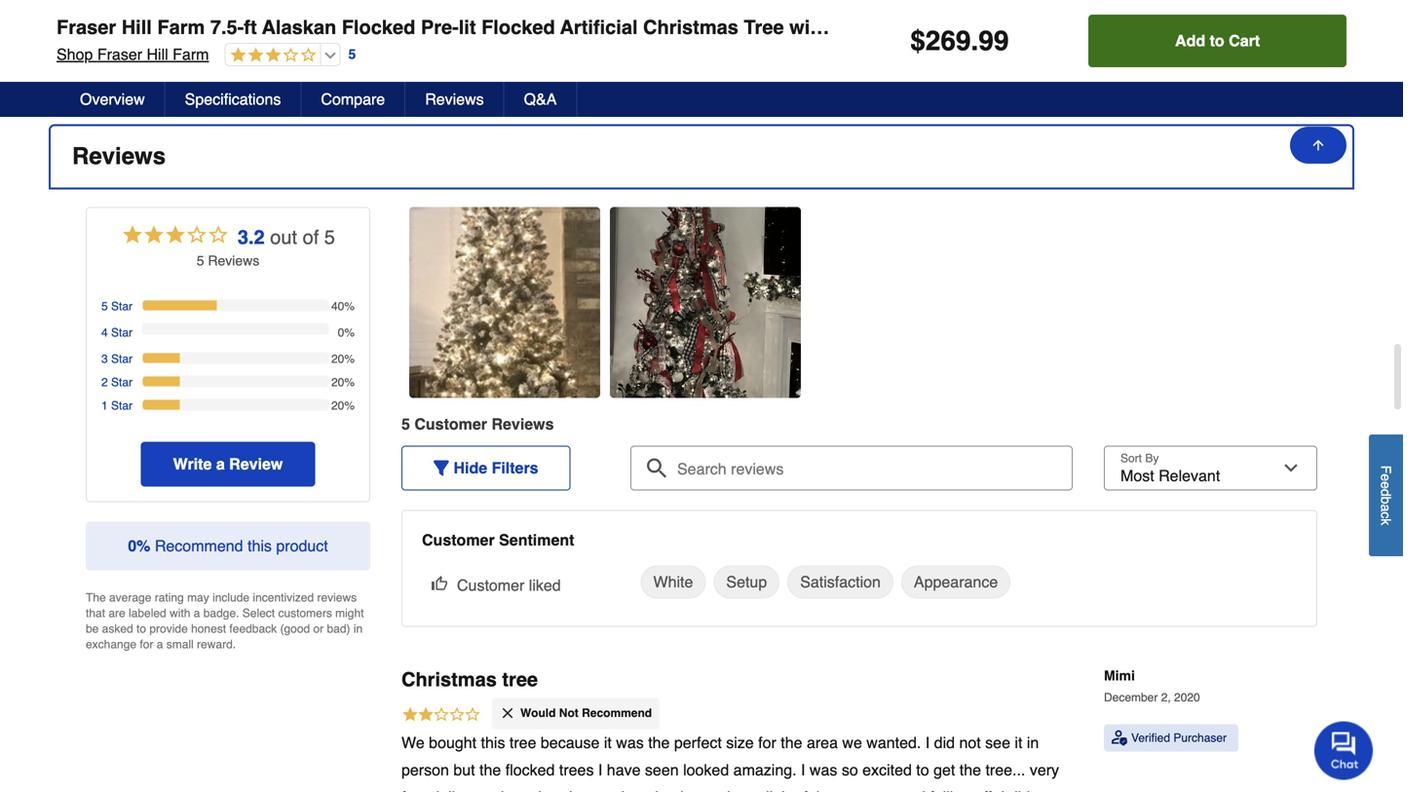 Task type: describe. For each thing, give the bounding box(es) containing it.
in inside the average rating may include incentivized reviews that are labeled with a badge. select customers might be asked to provide honest feedback (good or bad) in exchange for a small reward.
[[354, 622, 363, 636]]

product
[[276, 537, 328, 555]]

a up "k"
[[1379, 504, 1394, 512]]

in inside we bought this tree because it was the perfect size for the area we wanted. i did not see it in person but the flocked trees i have seen looked amazing. i was so excited to get the tree... very fast delivery... but when i started putting it together, all the fake snow started falling off. i d
[[1027, 734, 1039, 752]]

verified purchaser
[[1132, 732, 1227, 745]]

0 horizontal spatial compare
[[72, 66, 174, 93]]

the
[[86, 591, 106, 605]]

$ 269 . 99
[[911, 25, 1009, 57]]

rating
[[155, 591, 184, 605]]

out
[[270, 226, 297, 249]]

customer liked
[[457, 577, 561, 595]]

bad)
[[327, 622, 350, 636]]

lit
[[459, 16, 476, 39]]

fast
[[402, 788, 427, 793]]

0 vertical spatial farm
[[157, 16, 205, 39]]

are
[[109, 607, 125, 621]]

add to cart button
[[1089, 15, 1347, 67]]

badge.
[[203, 607, 239, 621]]

2 star
[[101, 376, 133, 390]]

when
[[527, 788, 564, 793]]

select
[[243, 607, 275, 621]]

star for 5 star
[[111, 300, 133, 313]]

2 flocked from the left
[[482, 16, 555, 39]]

a down provide
[[157, 638, 163, 652]]

for inside the average rating may include incentivized reviews that are labeled with a badge. select customers might be asked to provide honest feedback (good or bad) in exchange for a small reward.
[[140, 638, 153, 652]]

1 star
[[101, 399, 133, 413]]

5 star
[[101, 300, 133, 313]]

overview
[[80, 90, 145, 108]]

arrow up image
[[1311, 137, 1327, 153]]

0 vertical spatial christmas
[[643, 16, 739, 39]]

3.2 out of 5 5 review s
[[197, 226, 335, 269]]

99
[[979, 25, 1009, 57]]

wanted.
[[867, 734, 922, 752]]

i left have
[[598, 761, 603, 779]]

feedback
[[230, 622, 277, 636]]

appearance
[[914, 573, 998, 591]]

0 % recommend this product
[[128, 537, 328, 555]]

average
[[109, 591, 151, 605]]

i up fake
[[801, 761, 806, 779]]

i right the off.
[[1001, 788, 1005, 793]]

0%
[[338, 326, 355, 340]]

filters
[[492, 459, 539, 477]]

white button
[[641, 566, 706, 599]]

0 vertical spatial fraser
[[57, 16, 116, 39]]

shop fraser hill farm
[[57, 45, 209, 63]]

add to cart
[[1176, 32, 1261, 50]]

white
[[654, 573, 693, 591]]

the up seen
[[648, 734, 670, 752]]

f e e d b a c k
[[1379, 466, 1394, 526]]

1 vertical spatial farm
[[173, 45, 209, 63]]

artificial
[[560, 16, 638, 39]]

with inside the average rating may include incentivized reviews that are labeled with a badge. select customers might be asked to provide honest feedback (good or bad) in exchange for a small reward.
[[170, 607, 190, 621]]

0 vertical spatial this
[[248, 537, 272, 555]]

4 star
[[101, 326, 133, 340]]

the up the off.
[[960, 761, 982, 779]]

20% for 2 star
[[331, 376, 355, 390]]

7.5-
[[210, 16, 244, 39]]

setup
[[727, 573, 767, 591]]

1 vertical spatial fraser
[[97, 45, 142, 63]]

0 vertical spatial 3.2 stars image
[[226, 47, 316, 65]]

5 for 5
[[348, 46, 356, 62]]

review for write a review
[[229, 455, 283, 473]]

1 horizontal spatial with
[[790, 16, 829, 39]]

2 e from the top
[[1379, 482, 1394, 489]]

d
[[1379, 489, 1394, 497]]

be
[[86, 622, 99, 636]]

fraser hill farm 7.5-ft alaskan flocked pre-lit flocked artificial christmas tree with incandescent lights
[[57, 16, 1023, 39]]

pre-
[[421, 16, 459, 39]]

1 uploaded image image from the left
[[409, 293, 600, 312]]

star for 3 star
[[111, 352, 133, 366]]

to inside we bought this tree because it was the perfect size for the area we wanted. i did not see it in person but the flocked trees i have seen looked amazing. i was so excited to get the tree... very fast delivery... but when i started putting it together, all the fake snow started falling off. i d
[[917, 761, 930, 779]]

2,
[[1162, 691, 1171, 705]]

1 started from the left
[[577, 788, 625, 793]]

a down the may
[[194, 607, 200, 621]]

$
[[911, 25, 926, 57]]

to inside the average rating may include incentivized reviews that are labeled with a badge. select customers might be asked to provide honest feedback (good or bad) in exchange for a small reward.
[[137, 622, 146, 636]]

trees
[[559, 761, 594, 779]]

0 horizontal spatial it
[[604, 734, 612, 752]]

satisfaction
[[801, 573, 881, 591]]

putting
[[629, 788, 676, 793]]

1 vertical spatial s
[[546, 415, 554, 433]]

i left did
[[926, 734, 930, 752]]

delivery...
[[431, 788, 497, 793]]

snow
[[837, 788, 874, 793]]

verified purchaser icon image
[[1112, 731, 1128, 746]]

f e e d b a c k button
[[1370, 435, 1404, 556]]

the up delivery...
[[480, 761, 501, 779]]

filter image
[[434, 461, 449, 476]]

tree inside we bought this tree because it was the perfect size for the area we wanted. i did not see it in person but the flocked trees i have seen looked amazing. i was so excited to get the tree... very fast delivery... but when i started putting it together, all the fake snow started falling off. i d
[[510, 734, 537, 752]]

setup button
[[714, 566, 780, 599]]

provide
[[150, 622, 188, 636]]

2 stars image
[[402, 706, 482, 726]]

perfect
[[674, 734, 722, 752]]

we
[[402, 734, 425, 752]]

5 customer review s
[[402, 415, 554, 433]]

would not recommend
[[521, 707, 652, 720]]

we
[[843, 734, 863, 752]]

christmas tree
[[402, 669, 538, 691]]

i down trees
[[569, 788, 573, 793]]

exchange
[[86, 638, 137, 652]]

excited
[[863, 761, 912, 779]]

0 horizontal spatial but
[[454, 761, 475, 779]]

not
[[559, 707, 579, 720]]

c
[[1379, 512, 1394, 519]]

ft
[[244, 16, 257, 39]]

this inside we bought this tree because it was the perfect size for the area we wanted. i did not see it in person but the flocked trees i have seen looked amazing. i was so excited to get the tree... very fast delivery... but when i started putting it together, all the fake snow started falling off. i d
[[481, 734, 505, 752]]

chevron up image
[[1312, 147, 1332, 166]]

lights
[[964, 16, 1023, 39]]

5 for 5 star
[[101, 300, 108, 313]]

.
[[971, 25, 979, 57]]

might
[[335, 607, 364, 621]]

customer for customer liked
[[457, 577, 525, 595]]

0 vertical spatial tree
[[502, 669, 538, 691]]

write a review button
[[141, 442, 315, 487]]

269
[[926, 25, 971, 57]]



Task type: locate. For each thing, give the bounding box(es) containing it.
1 horizontal spatial started
[[878, 788, 926, 793]]

to left the get
[[917, 761, 930, 779]]

fraser up shop
[[57, 16, 116, 39]]

3.2 stars image
[[226, 47, 316, 65], [121, 223, 230, 251]]

0 vertical spatial for
[[140, 638, 153, 652]]

of
[[303, 226, 319, 249]]

s up hide filters button
[[546, 415, 554, 433]]

appearance button
[[902, 566, 1011, 599]]

1 vertical spatial for
[[759, 734, 777, 752]]

1 horizontal spatial flocked
[[482, 16, 555, 39]]

christmas
[[643, 16, 739, 39], [402, 669, 497, 691]]

looked
[[683, 761, 729, 779]]

Search reviews text field
[[639, 446, 1065, 479]]

e
[[1379, 474, 1394, 482], [1379, 482, 1394, 489]]

review for 5 customer review s
[[492, 415, 546, 433]]

we bought this tree because it was the perfect size for the area we wanted. i did not see it in person but the flocked trees i have seen looked amazing. i was so excited to get the tree... very fast delivery... but when i started putting it together, all the fake snow started falling off. i d
[[402, 734, 1060, 793]]

review inside 3.2 out of 5 5 review s
[[208, 253, 253, 269]]

customer sentiment
[[422, 531, 575, 549]]

hill up shop fraser hill farm
[[122, 16, 152, 39]]

flocked left pre-
[[342, 16, 416, 39]]

1 horizontal spatial recommend
[[582, 707, 652, 720]]

star
[[111, 300, 133, 313], [111, 326, 133, 340], [111, 352, 133, 366], [111, 376, 133, 390], [111, 399, 133, 413]]

started down excited
[[878, 788, 926, 793]]

0 vertical spatial to
[[1210, 32, 1225, 50]]

e up d
[[1379, 474, 1394, 482]]

for right size
[[759, 734, 777, 752]]

0 vertical spatial 20%
[[331, 352, 355, 366]]

1 horizontal spatial but
[[501, 788, 523, 793]]

asked
[[102, 622, 133, 636]]

but up delivery...
[[454, 761, 475, 779]]

%
[[137, 537, 151, 555]]

1 vertical spatial 3.2 stars image
[[121, 223, 230, 251]]

this left the product
[[248, 537, 272, 555]]

1 horizontal spatial compare
[[321, 90, 385, 108]]

1 horizontal spatial it
[[681, 788, 688, 793]]

chevron down image
[[1312, 70, 1332, 89]]

this
[[248, 537, 272, 555], [481, 734, 505, 752]]

flocked right lit
[[482, 16, 555, 39]]

2 vertical spatial 20%
[[331, 399, 355, 413]]

3.2 stars image down ft
[[226, 47, 316, 65]]

2 star from the top
[[111, 326, 133, 340]]

3
[[101, 352, 108, 366]]

3 star
[[101, 352, 133, 366]]

0 vertical spatial review
[[208, 253, 253, 269]]

2 started from the left
[[878, 788, 926, 793]]

for inside we bought this tree because it was the perfect size for the area we wanted. i did not see it in person but the flocked trees i have seen looked amazing. i was so excited to get the tree... very fast delivery... but when i started putting it together, all the fake snow started falling off. i d
[[759, 734, 777, 752]]

tree up flocked
[[510, 734, 537, 752]]

hill up 'overview' 'button'
[[147, 45, 168, 63]]

in down "might"
[[354, 622, 363, 636]]

s inside 3.2 out of 5 5 review s
[[253, 253, 260, 269]]

1 horizontal spatial for
[[759, 734, 777, 752]]

the average rating may include incentivized reviews that are labeled with a badge. select customers might be asked to provide honest feedback (good or bad) in exchange for a small reward.
[[86, 591, 364, 652]]

2 horizontal spatial to
[[1210, 32, 1225, 50]]

0 horizontal spatial in
[[354, 622, 363, 636]]

sentiment
[[499, 531, 575, 549]]

customer up filter image
[[415, 415, 487, 433]]

the
[[648, 734, 670, 752], [781, 734, 803, 752], [480, 761, 501, 779], [960, 761, 982, 779], [778, 788, 799, 793]]

area
[[807, 734, 838, 752]]

honest
[[191, 622, 226, 636]]

b
[[1379, 497, 1394, 504]]

0 horizontal spatial to
[[137, 622, 146, 636]]

2 uploaded image image from the left
[[610, 293, 801, 312]]

but down flocked
[[501, 788, 523, 793]]

see
[[986, 734, 1011, 752]]

for down provide
[[140, 638, 153, 652]]

5 star from the top
[[111, 399, 133, 413]]

recommend right not
[[582, 707, 652, 720]]

40%
[[331, 300, 355, 313]]

recommend for %
[[155, 537, 243, 555]]

shop
[[57, 45, 93, 63]]

0 horizontal spatial reviews
[[72, 143, 166, 170]]

1 horizontal spatial was
[[810, 761, 838, 779]]

1 20% from the top
[[331, 352, 355, 366]]

size
[[726, 734, 754, 752]]

0 horizontal spatial for
[[140, 638, 153, 652]]

reviews
[[425, 90, 484, 108], [72, 143, 166, 170]]

0 horizontal spatial started
[[577, 788, 625, 793]]

star for 4 star
[[111, 326, 133, 340]]

0 horizontal spatial was
[[616, 734, 644, 752]]

2 horizontal spatial it
[[1015, 734, 1023, 752]]

in up the very
[[1027, 734, 1039, 752]]

1
[[101, 399, 108, 413]]

verified
[[1132, 732, 1171, 745]]

to inside "button"
[[1210, 32, 1225, 50]]

1 vertical spatial recommend
[[582, 707, 652, 720]]

mimi
[[1104, 668, 1136, 684]]

off.
[[975, 788, 997, 793]]

small
[[166, 638, 194, 652]]

1 vertical spatial christmas
[[402, 669, 497, 691]]

1 vertical spatial in
[[1027, 734, 1039, 752]]

add
[[1176, 32, 1206, 50]]

3.2 stars image left 3.2
[[121, 223, 230, 251]]

have
[[607, 761, 641, 779]]

2 vertical spatial to
[[917, 761, 930, 779]]

star up 4 star
[[111, 300, 133, 313]]

review right write
[[229, 455, 283, 473]]

may
[[187, 591, 209, 605]]

2 20% from the top
[[331, 376, 355, 390]]

flocked
[[506, 761, 555, 779]]

compare button down "tree"
[[51, 49, 1353, 111]]

or
[[313, 622, 324, 636]]

star right 3
[[111, 352, 133, 366]]

4 star from the top
[[111, 376, 133, 390]]

0 vertical spatial recommend
[[155, 537, 243, 555]]

the left the area
[[781, 734, 803, 752]]

1 horizontal spatial this
[[481, 734, 505, 752]]

falling
[[930, 788, 971, 793]]

include
[[213, 591, 250, 605]]

0 vertical spatial s
[[253, 253, 260, 269]]

1 vertical spatial review
[[492, 415, 546, 433]]

bought
[[429, 734, 477, 752]]

all
[[758, 788, 773, 793]]

1 vertical spatial this
[[481, 734, 505, 752]]

farm
[[157, 16, 205, 39], [173, 45, 209, 63]]

1 vertical spatial tree
[[510, 734, 537, 752]]

1 e from the top
[[1379, 474, 1394, 482]]

it
[[604, 734, 612, 752], [1015, 734, 1023, 752], [681, 788, 688, 793]]

0 horizontal spatial with
[[170, 607, 190, 621]]

1 vertical spatial customer
[[422, 531, 495, 549]]

recommend up the may
[[155, 537, 243, 555]]

compare button down alaskan
[[302, 82, 406, 117]]

chat invite button image
[[1315, 721, 1375, 780]]

f
[[1379, 466, 1394, 474]]

farm left "7.5-"
[[157, 16, 205, 39]]

1 vertical spatial 20%
[[331, 376, 355, 390]]

customers
[[278, 607, 332, 621]]

0 vertical spatial in
[[354, 622, 363, 636]]

1 vertical spatial reviews
[[72, 143, 166, 170]]

it down looked
[[681, 788, 688, 793]]

4
[[101, 326, 108, 340]]

customer down customer sentiment
[[457, 577, 525, 595]]

incandescent
[[834, 16, 959, 39]]

1 vertical spatial was
[[810, 761, 838, 779]]

a right write
[[216, 455, 225, 473]]

0 vertical spatial hill
[[122, 16, 152, 39]]

1 vertical spatial hill
[[147, 45, 168, 63]]

review down 3.2
[[208, 253, 253, 269]]

1 horizontal spatial reviews
[[425, 90, 484, 108]]

tree
[[744, 16, 784, 39]]

review inside button
[[229, 455, 283, 473]]

0 horizontal spatial flocked
[[342, 16, 416, 39]]

was up fake
[[810, 761, 838, 779]]

uploaded image image
[[409, 293, 600, 312], [610, 293, 801, 312]]

specifications
[[185, 90, 281, 108]]

3 star from the top
[[111, 352, 133, 366]]

3 20% from the top
[[331, 399, 355, 413]]

was up have
[[616, 734, 644, 752]]

review up filters
[[492, 415, 546, 433]]

person
[[402, 761, 449, 779]]

0
[[128, 537, 137, 555]]

0 vertical spatial with
[[790, 16, 829, 39]]

it right see
[[1015, 734, 1023, 752]]

1 flocked from the left
[[342, 16, 416, 39]]

e up "b"
[[1379, 482, 1394, 489]]

0 horizontal spatial s
[[253, 253, 260, 269]]

1 horizontal spatial in
[[1027, 734, 1039, 752]]

tree...
[[986, 761, 1026, 779]]

christmas left "tree"
[[643, 16, 739, 39]]

with down rating
[[170, 607, 190, 621]]

so
[[842, 761, 859, 779]]

this down close 'image'
[[481, 734, 505, 752]]

0 vertical spatial was
[[616, 734, 644, 752]]

star right the 1
[[111, 399, 133, 413]]

compare down alaskan
[[321, 90, 385, 108]]

customer up "thumb up" icon
[[422, 531, 495, 549]]

20% for 1 star
[[331, 399, 355, 413]]

close image
[[500, 706, 516, 721]]

fraser right shop
[[97, 45, 142, 63]]

that
[[86, 607, 105, 621]]

flocked
[[342, 16, 416, 39], [482, 16, 555, 39]]

did
[[935, 734, 955, 752]]

reviews
[[317, 591, 357, 605]]

customer
[[415, 415, 487, 433], [422, 531, 495, 549], [457, 577, 525, 595]]

with right "tree"
[[790, 16, 829, 39]]

write a review
[[173, 455, 283, 473]]

1 vertical spatial to
[[137, 622, 146, 636]]

tree up close 'image'
[[502, 669, 538, 691]]

2 vertical spatial customer
[[457, 577, 525, 595]]

20% for 3 star
[[331, 352, 355, 366]]

1 horizontal spatial christmas
[[643, 16, 739, 39]]

tree
[[502, 669, 538, 691], [510, 734, 537, 752]]

0 horizontal spatial recommend
[[155, 537, 243, 555]]

a
[[216, 455, 225, 473], [1379, 504, 1394, 512], [194, 607, 200, 621], [157, 638, 163, 652]]

get
[[934, 761, 956, 779]]

0 vertical spatial reviews button
[[406, 82, 505, 117]]

reviews down 'overview' 'button'
[[72, 143, 166, 170]]

2 vertical spatial review
[[229, 455, 283, 473]]

0 vertical spatial but
[[454, 761, 475, 779]]

reward.
[[197, 638, 236, 652]]

0 horizontal spatial uploaded image image
[[409, 293, 600, 312]]

to down labeled
[[137, 622, 146, 636]]

it up have
[[604, 734, 612, 752]]

0 horizontal spatial christmas
[[402, 669, 497, 691]]

not
[[960, 734, 981, 752]]

0 vertical spatial customer
[[415, 415, 487, 433]]

fake
[[804, 788, 833, 793]]

cart
[[1229, 32, 1261, 50]]

farm up specifications in the top of the page
[[173, 45, 209, 63]]

0 vertical spatial reviews
[[425, 90, 484, 108]]

star right the 4
[[111, 326, 133, 340]]

to right add
[[1210, 32, 1225, 50]]

0 horizontal spatial this
[[248, 537, 272, 555]]

5 for 5 customer review s
[[402, 415, 410, 433]]

3.2
[[238, 226, 265, 249]]

seen
[[645, 761, 679, 779]]

christmas up 2 stars image
[[402, 669, 497, 691]]

star for 1 star
[[111, 399, 133, 413]]

very
[[1030, 761, 1060, 779]]

incentivized
[[253, 591, 314, 605]]

thumb up image
[[432, 576, 447, 591]]

1 horizontal spatial uploaded image image
[[610, 293, 801, 312]]

i
[[926, 734, 930, 752], [598, 761, 603, 779], [801, 761, 806, 779], [569, 788, 573, 793], [1001, 788, 1005, 793]]

1 star from the top
[[111, 300, 133, 313]]

k
[[1379, 519, 1394, 526]]

the right all
[[778, 788, 799, 793]]

compare down shop fraser hill farm
[[72, 66, 174, 93]]

customer for customer sentiment
[[422, 531, 495, 549]]

s down 3.2
[[253, 253, 260, 269]]

reviews down lit
[[425, 90, 484, 108]]

would
[[521, 707, 556, 720]]

hide filters
[[454, 459, 539, 477]]

1 vertical spatial with
[[170, 607, 190, 621]]

star right the 2
[[111, 376, 133, 390]]

fraser
[[57, 16, 116, 39], [97, 45, 142, 63]]

satisfaction button
[[788, 566, 894, 599]]

started down have
[[577, 788, 625, 793]]

1 horizontal spatial s
[[546, 415, 554, 433]]

1 horizontal spatial to
[[917, 761, 930, 779]]

recommend for not
[[582, 707, 652, 720]]

1 vertical spatial but
[[501, 788, 523, 793]]

star for 2 star
[[111, 376, 133, 390]]

1 vertical spatial reviews button
[[51, 126, 1353, 188]]

compare
[[72, 66, 174, 93], [321, 90, 385, 108]]



Task type: vqa. For each thing, say whether or not it's contained in the screenshot.
The average rating may include incentivized reviews that are labeled with a badge. Select customers might be asked to provide honest feedback (good or bad) in exchange for a small reward.
yes



